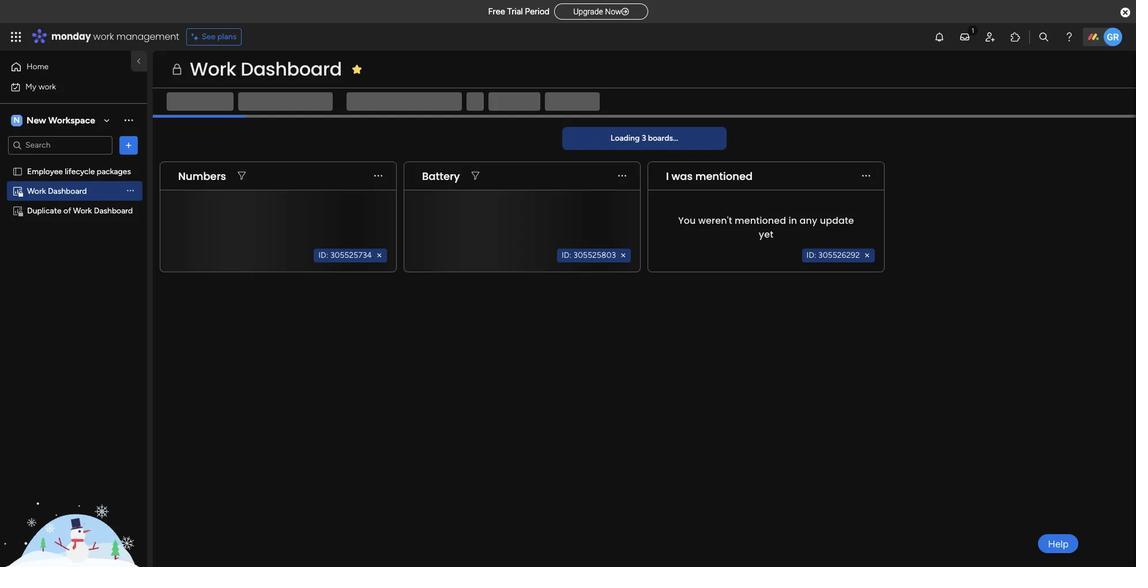 Task type: vqa. For each thing, say whether or not it's contained in the screenshot.
Resend email link
no



Task type: locate. For each thing, give the bounding box(es) containing it.
2 vertical spatial dashboard
[[94, 206, 133, 216]]

1 horizontal spatial work dashboard
[[190, 56, 342, 82]]

work dashboard inside banner
[[190, 56, 342, 82]]

1 vertical spatial work
[[27, 186, 46, 196]]

workspace image
[[11, 114, 23, 127]]

work up duplicate on the top left of page
[[27, 186, 46, 196]]

my work button
[[7, 78, 124, 96]]

work dashboard
[[190, 56, 342, 82], [27, 186, 87, 196]]

update
[[821, 214, 855, 227]]

help image
[[1064, 31, 1076, 43]]

monday work management
[[51, 30, 179, 43]]

0 horizontal spatial work
[[27, 186, 46, 196]]

mentioned
[[696, 169, 753, 183], [735, 214, 787, 227]]

private dashboard image
[[170, 62, 184, 76]]

private dashboard image
[[12, 186, 23, 197], [12, 205, 23, 216]]

0 horizontal spatial dashboard
[[48, 186, 87, 196]]

private dashboard image left duplicate on the top left of page
[[12, 205, 23, 216]]

list box
[[0, 159, 147, 376]]

option
[[0, 161, 147, 163]]

greg robinson image
[[1105, 28, 1123, 46]]

of
[[64, 206, 71, 216]]

dashboard inside banner
[[241, 56, 342, 82]]

Work Dashboard field
[[187, 56, 345, 82]]

work right monday
[[93, 30, 114, 43]]

remove image for battery
[[619, 251, 629, 260]]

id: left 305525734
[[319, 250, 329, 260]]

0 vertical spatial private dashboard image
[[12, 186, 23, 197]]

id: left 305526292 on the right
[[807, 250, 817, 260]]

work dashboard up the of
[[27, 186, 87, 196]]

more dots image
[[375, 172, 383, 180], [863, 172, 871, 180]]

0 vertical spatial work
[[93, 30, 114, 43]]

period
[[525, 6, 550, 17]]

mentioned inside 'you weren't mentioned in any update yet'
[[735, 214, 787, 227]]

2 horizontal spatial id:
[[807, 250, 817, 260]]

work right the of
[[73, 206, 92, 216]]

id:
[[319, 250, 329, 260], [562, 250, 572, 260], [807, 250, 817, 260]]

Search in workspace field
[[24, 139, 96, 152]]

duplicate of work dashboard
[[27, 206, 133, 216]]

help
[[1049, 538, 1069, 550]]

0 horizontal spatial work dashboard
[[27, 186, 87, 196]]

work dashboard down plans
[[190, 56, 342, 82]]

you
[[679, 214, 696, 227]]

1 horizontal spatial dashboard
[[94, 206, 133, 216]]

3 remove image from the left
[[863, 251, 873, 260]]

2 horizontal spatial dashboard
[[241, 56, 342, 82]]

3 id: from the left
[[807, 250, 817, 260]]

inbox image
[[960, 31, 971, 43]]

free
[[489, 6, 506, 17]]

work dashboard banner
[[153, 51, 1137, 115]]

1 vertical spatial work
[[38, 82, 56, 91]]

work for monday
[[93, 30, 114, 43]]

work inside banner
[[190, 56, 236, 82]]

free trial period
[[489, 6, 550, 17]]

loading 3 boards...
[[611, 133, 679, 143]]

remove image inside the id: 305525803 element
[[619, 251, 629, 260]]

1 vertical spatial mentioned
[[735, 214, 787, 227]]

new
[[27, 115, 46, 126]]

305525734
[[330, 250, 372, 260]]

work
[[190, 56, 236, 82], [27, 186, 46, 196], [73, 206, 92, 216]]

options image
[[123, 139, 134, 151]]

remove image for i was mentioned
[[863, 251, 873, 260]]

0 horizontal spatial more dots image
[[375, 172, 383, 180]]

remove image inside the id: 305526292 element
[[863, 251, 873, 260]]

home
[[27, 62, 49, 72]]

0 horizontal spatial id:
[[319, 250, 329, 260]]

lottie animation element
[[0, 451, 147, 567]]

plans
[[218, 32, 237, 42]]

v2 funnel image
[[238, 172, 246, 180]]

2 more dots image from the left
[[863, 172, 871, 180]]

1 horizontal spatial remove image
[[619, 251, 629, 260]]

see plans
[[202, 32, 237, 42]]

now
[[606, 7, 622, 16]]

work for my
[[38, 82, 56, 91]]

1 vertical spatial work dashboard
[[27, 186, 87, 196]]

1 more dots image from the left
[[375, 172, 383, 180]]

employee
[[27, 167, 63, 176]]

private dashboard image down public board icon
[[12, 186, 23, 197]]

apps image
[[1011, 31, 1022, 43]]

id: left 305525803
[[562, 250, 572, 260]]

n
[[14, 115, 20, 125]]

remove image right 305525803
[[619, 251, 629, 260]]

workspace options image
[[123, 114, 134, 126]]

mentioned right was in the top of the page
[[696, 169, 753, 183]]

mentioned up yet on the right
[[735, 214, 787, 227]]

work down see plans button at top left
[[190, 56, 236, 82]]

mentioned for was
[[696, 169, 753, 183]]

0 horizontal spatial remove image
[[375, 251, 384, 260]]

more dots image for 305525734
[[375, 172, 383, 180]]

remove from favorites image
[[351, 63, 363, 75]]

0 vertical spatial work dashboard
[[190, 56, 342, 82]]

2 horizontal spatial remove image
[[863, 251, 873, 260]]

1 horizontal spatial id:
[[562, 250, 572, 260]]

0 vertical spatial dashboard
[[241, 56, 342, 82]]

id: 305526292 element
[[803, 249, 876, 263]]

work
[[93, 30, 114, 43], [38, 82, 56, 91]]

0 horizontal spatial work
[[38, 82, 56, 91]]

dashboard
[[241, 56, 342, 82], [48, 186, 87, 196], [94, 206, 133, 216]]

i was mentioned
[[667, 169, 753, 183]]

id: for battery
[[562, 250, 572, 260]]

numbers
[[178, 169, 226, 183]]

0 vertical spatial work
[[190, 56, 236, 82]]

new workspace
[[27, 115, 95, 126]]

work right my
[[38, 82, 56, 91]]

2 remove image from the left
[[619, 251, 629, 260]]

2 id: from the left
[[562, 250, 572, 260]]

2 private dashboard image from the top
[[12, 205, 23, 216]]

upgrade now link
[[555, 3, 648, 19]]

duplicate
[[27, 206, 62, 216]]

work inside button
[[38, 82, 56, 91]]

2 horizontal spatial work
[[190, 56, 236, 82]]

id: 305526292
[[807, 250, 861, 260]]

remove image
[[375, 251, 384, 260], [619, 251, 629, 260], [863, 251, 873, 260]]

my
[[25, 82, 36, 91]]

1 vertical spatial private dashboard image
[[12, 205, 23, 216]]

1 horizontal spatial work
[[73, 206, 92, 216]]

you weren't mentioned in any update yet
[[679, 214, 855, 241]]

1 image
[[968, 24, 979, 37]]

0 vertical spatial mentioned
[[696, 169, 753, 183]]

remove image right 305526292 on the right
[[863, 251, 873, 260]]

1 horizontal spatial more dots image
[[863, 172, 871, 180]]

trial
[[508, 6, 523, 17]]

1 horizontal spatial work
[[93, 30, 114, 43]]

remove image right 305525734
[[375, 251, 384, 260]]

1 remove image from the left
[[375, 251, 384, 260]]

1 vertical spatial dashboard
[[48, 186, 87, 196]]

v2 funnel image
[[472, 172, 480, 180]]



Task type: describe. For each thing, give the bounding box(es) containing it.
in
[[789, 214, 798, 227]]

boards...
[[649, 133, 679, 143]]

id: 305525734 element
[[314, 249, 387, 263]]

see plans button
[[186, 28, 242, 46]]

2 vertical spatial work
[[73, 206, 92, 216]]

id: for i was mentioned
[[807, 250, 817, 260]]

battery
[[422, 169, 460, 183]]

more dots image for 305526292
[[863, 172, 871, 180]]

loading
[[611, 133, 640, 143]]

remove image inside id: 305525734 element
[[375, 251, 384, 260]]

id: 305525803 element
[[557, 249, 631, 263]]

workspace selection element
[[11, 113, 97, 127]]

yet
[[759, 228, 774, 241]]

list box containing employee lifecycle packages
[[0, 159, 147, 376]]

lottie animation image
[[0, 451, 147, 567]]

305526292
[[819, 250, 861, 260]]

upgrade
[[574, 7, 604, 16]]

monday
[[51, 30, 91, 43]]

more dots image
[[619, 172, 627, 180]]

employee lifecycle packages
[[27, 167, 131, 176]]

public board image
[[12, 166, 23, 177]]

mentioned for weren't
[[735, 214, 787, 227]]

work dashboard inside 'list box'
[[27, 186, 87, 196]]

i
[[667, 169, 669, 183]]

home button
[[7, 58, 124, 76]]

1 id: from the left
[[319, 250, 329, 260]]

select product image
[[10, 31, 22, 43]]

search everything image
[[1039, 31, 1050, 43]]

1 private dashboard image from the top
[[12, 186, 23, 197]]

notifications image
[[934, 31, 946, 43]]

weren't
[[699, 214, 733, 227]]

workspace
[[48, 115, 95, 126]]

help button
[[1039, 534, 1079, 553]]

dapulse rightstroke image
[[622, 8, 629, 16]]

management
[[116, 30, 179, 43]]

was
[[672, 169, 693, 183]]

id: 305525803
[[562, 250, 616, 260]]

id: 305525734
[[319, 250, 372, 260]]

any
[[800, 214, 818, 227]]

upgrade now
[[574, 7, 622, 16]]

my work
[[25, 82, 56, 91]]

lifecycle
[[65, 167, 95, 176]]

dapulse close image
[[1121, 7, 1131, 18]]

invite members image
[[985, 31, 997, 43]]

3
[[642, 133, 647, 143]]

305525803
[[574, 250, 616, 260]]

see
[[202, 32, 216, 42]]

packages
[[97, 167, 131, 176]]

dapulse drag handle 3 image
[[412, 172, 416, 180]]



